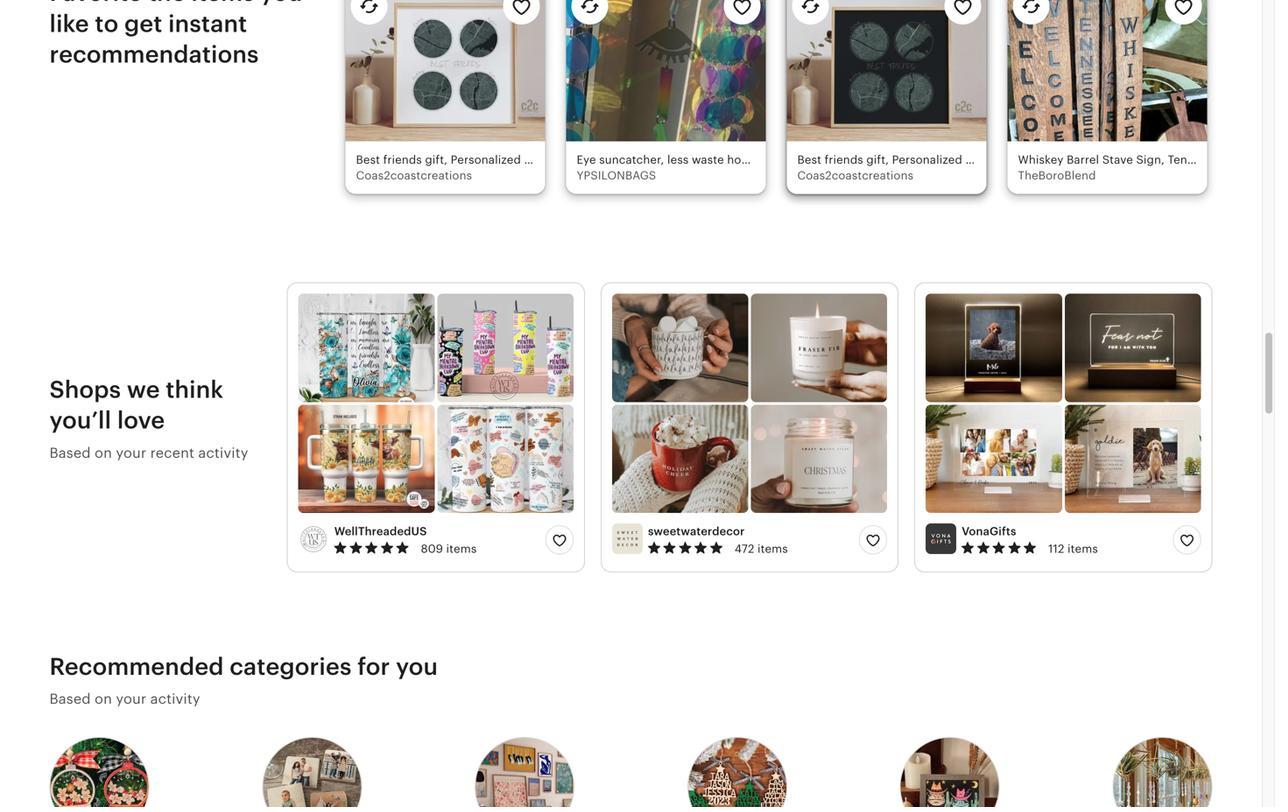 Task type: vqa. For each thing, say whether or not it's contained in the screenshot.
out
no



Task type: describe. For each thing, give the bounding box(es) containing it.
the
[[148, 0, 186, 6]]

favorite
[[50, 0, 142, 6]]

print, for siblings
[[697, 153, 727, 166]]

tennessee
[[1168, 153, 1227, 166]]

eye
[[577, 153, 596, 166]]

friends for best friends gift, personalized gift, cousins gift, custom map print, home decor, siblin coas2coastcreations
[[825, 153, 864, 166]]

best friends gift, personalized gift, cousins gift, custom map print, home decor, siblings gift, personalized long distance gift, map gift image for best friends gift, personalized gift, cousins gift, custom map print, home decor, siblin
[[787, 0, 987, 141]]

ypsilonbags
[[577, 169, 657, 182]]

love
[[117, 407, 165, 434]]

472 items
[[735, 543, 788, 556]]

whiskey barrel stave sign, tennessee welcome theboroblend
[[1019, 153, 1276, 182]]

items inside the favorite the items you like to get instant recommendations
[[191, 0, 255, 6]]

suncatcher,
[[599, 153, 665, 166]]

prism
[[1085, 153, 1117, 166]]

coas2coastcreations inside the best friends gift, personalized gift, cousins gift, custom map print, home decor, siblin coas2coastcreations
[[798, 169, 914, 182]]

we
[[127, 376, 160, 404]]

2 gift, from the left
[[524, 153, 547, 166]]

on for recommended
[[95, 692, 112, 707]]

4 gift, from the left
[[853, 153, 876, 166]]

home
[[728, 153, 759, 166]]

long
[[953, 153, 977, 166]]

friends for best friends gift, personalized gift, cousins gift, custom map print, home decor, siblings gift, personalized long distance gift, map gift coas2coastcreations
[[383, 153, 422, 166]]

cousins for gift,
[[550, 153, 594, 166]]

to
[[95, 10, 119, 37]]

categories
[[230, 653, 352, 681]]

eye suncatcher, less waste home decor, window decoration, window decal, rainbow maker, prism aura, instagram gadgets, positive home warming image
[[566, 0, 766, 141]]

gift
[[1084, 153, 1103, 166]]

809 items
[[421, 543, 477, 556]]

map for siblin
[[1111, 153, 1136, 166]]

personalized
[[879, 153, 950, 166]]

instant
[[168, 10, 247, 37]]

8 gift, from the left
[[1039, 153, 1062, 166]]

your for shops
[[116, 445, 147, 461]]

siblin
[[1247, 153, 1276, 166]]

472
[[735, 543, 755, 556]]

map for siblings
[[670, 153, 694, 166]]

you'll
[[50, 407, 111, 434]]

sign,
[[1137, 153, 1165, 166]]

shops we think you'll love
[[50, 376, 224, 434]]

recent
[[150, 445, 195, 461]]

5 gift, from the left
[[867, 153, 889, 166]]

wellthreadedus
[[334, 525, 427, 538]]

6 gift, from the left
[[966, 153, 988, 166]]

809
[[421, 543, 443, 556]]

like
[[50, 10, 89, 37]]

you for favorite the items you like to get instant recommendations
[[261, 0, 303, 6]]

waste
[[692, 153, 724, 166]]

eye suncatcher, less waste home decor, window decoration, window decal, rainbow maker, prism aura, instagram gadgets, pos ypsilonbags
[[577, 153, 1276, 182]]

instagram
[[1151, 153, 1206, 166]]

best for best friends gift, personalized gift, cousins gift, custom map print, home decor, siblings gift, personalized long distance gift, map gift
[[356, 153, 380, 166]]

2 map from the left
[[1057, 153, 1081, 166]]

based for shops we think you'll love
[[50, 445, 91, 461]]

decor,
[[762, 153, 797, 166]]

coas2coastcreations inside best friends gift, personalized gift, cousins gift, custom map print, home decor, siblings gift, personalized long distance gift, map gift coas2coastcreations
[[356, 169, 472, 182]]

whiskey
[[1019, 153, 1064, 166]]

best friends gift, personalized gift, cousins gift, custom map print, home decor, siblin coas2coastcreations
[[798, 153, 1276, 182]]

welcome
[[1230, 153, 1276, 166]]



Task type: locate. For each thing, give the bounding box(es) containing it.
1 horizontal spatial coas2coastcreations
[[798, 169, 914, 182]]

items
[[191, 0, 255, 6], [446, 543, 477, 556], [758, 543, 788, 556], [1068, 543, 1099, 556]]

print, right stave
[[1139, 153, 1169, 166]]

custom
[[623, 153, 666, 166], [1065, 153, 1108, 166]]

home for siblin
[[1172, 153, 1205, 166]]

0 horizontal spatial window
[[801, 153, 844, 166]]

2 window from the left
[[914, 153, 957, 166]]

1 on from the top
[[95, 445, 112, 461]]

best inside best friends gift, personalized gift, cousins gift, custom map print, home decor, siblings gift, personalized long distance gift, map gift coas2coastcreations
[[356, 153, 380, 166]]

2 personalized from the left
[[893, 153, 963, 166]]

0 horizontal spatial decor,
[[766, 153, 802, 166]]

0 horizontal spatial you
[[261, 0, 303, 6]]

on down recommended
[[95, 692, 112, 707]]

2 friends from the left
[[825, 153, 864, 166]]

1 custom from the left
[[623, 153, 666, 166]]

1 your from the top
[[116, 445, 147, 461]]

1 map from the left
[[670, 153, 694, 166]]

0 horizontal spatial personalized
[[451, 153, 521, 166]]

items right 472
[[758, 543, 788, 556]]

1 best friends gift, personalized gift, cousins gift, custom map print, home decor, siblings gift, personalized long distance gift, map gift image from the left
[[346, 0, 545, 141]]

your for recommended
[[116, 692, 147, 707]]

coas2coastcreations
[[356, 169, 472, 182], [798, 169, 914, 182]]

1 coas2coastcreations from the left
[[356, 169, 472, 182]]

0 vertical spatial on
[[95, 445, 112, 461]]

sweetwaterdecor
[[648, 525, 745, 538]]

you for recommended categories for you
[[396, 653, 438, 681]]

1 vertical spatial your
[[116, 692, 147, 707]]

7 gift, from the left
[[1031, 153, 1054, 166]]

window left decal,
[[914, 153, 957, 166]]

1 vertical spatial on
[[95, 692, 112, 707]]

based on your recent activity
[[50, 445, 248, 461]]

1 horizontal spatial best
[[798, 153, 822, 166]]

0 horizontal spatial custom
[[623, 153, 666, 166]]

print, for siblin
[[1139, 153, 1169, 166]]

1 cousins from the left
[[550, 153, 594, 166]]

decoration,
[[847, 153, 911, 166]]

2 custom from the left
[[1065, 153, 1108, 166]]

0 vertical spatial based
[[50, 445, 91, 461]]

2 best friends gift, personalized gift, cousins gift, custom map print, home decor, siblings gift, personalized long distance gift, map gift image from the left
[[787, 0, 987, 141]]

1 horizontal spatial you
[[396, 653, 438, 681]]

pos
[[1261, 153, 1276, 166]]

window right decor,
[[801, 153, 844, 166]]

2 decor, from the left
[[1208, 153, 1244, 166]]

1 horizontal spatial print,
[[1139, 153, 1169, 166]]

2 cousins from the left
[[992, 153, 1036, 166]]

activity
[[198, 445, 248, 461], [150, 692, 200, 707]]

your down recommended
[[116, 692, 147, 707]]

1 horizontal spatial map
[[1057, 153, 1081, 166]]

based for recommended categories for you
[[50, 692, 91, 707]]

personalized inside best friends gift, personalized gift, cousins gift, custom map print, home decor, siblings gift, personalized long distance gift, map gift coas2coastcreations
[[451, 153, 521, 166]]

personalized
[[451, 153, 521, 166], [893, 153, 963, 166]]

1 based from the top
[[50, 445, 91, 461]]

based on your activity
[[50, 692, 200, 707]]

cousins inside best friends gift, personalized gift, cousins gift, custom map print, home decor, siblings gift, personalized long distance gift, map gift coas2coastcreations
[[550, 153, 594, 166]]

0 horizontal spatial coas2coastcreations
[[356, 169, 472, 182]]

1 vertical spatial you
[[396, 653, 438, 681]]

1 vertical spatial based
[[50, 692, 91, 707]]

3 gift, from the left
[[597, 153, 620, 166]]

personalized inside the best friends gift, personalized gift, cousins gift, custom map print, home decor, siblin coas2coastcreations
[[893, 153, 963, 166]]

1 horizontal spatial best friends gift, personalized gift, cousins gift, custom map print, home decor, siblings gift, personalized long distance gift, map gift image
[[787, 0, 987, 141]]

0 horizontal spatial print,
[[697, 153, 727, 166]]

print,
[[697, 153, 727, 166], [1139, 153, 1169, 166]]

vonagifts
[[962, 525, 1017, 538]]

1 home from the left
[[730, 153, 763, 166]]

distance
[[981, 153, 1028, 166]]

map
[[670, 153, 694, 166], [1057, 153, 1081, 166], [1111, 153, 1136, 166]]

1 horizontal spatial window
[[914, 153, 957, 166]]

recommendations
[[50, 41, 259, 68]]

1 friends from the left
[[383, 153, 422, 166]]

personalized for best friends gift, personalized gift, cousins gift, custom map print, home decor, siblings gift, personalized long distance gift, map gift coas2coastcreations
[[451, 153, 521, 166]]

2 on from the top
[[95, 692, 112, 707]]

2 based from the top
[[50, 692, 91, 707]]

custom inside best friends gift, personalized gift, cousins gift, custom map print, home decor, siblings gift, personalized long distance gift, map gift coas2coastcreations
[[623, 153, 666, 166]]

think
[[166, 376, 224, 404]]

best
[[356, 153, 380, 166], [798, 153, 822, 166]]

on
[[95, 445, 112, 461], [95, 692, 112, 707]]

print, inside best friends gift, personalized gift, cousins gift, custom map print, home decor, siblings gift, personalized long distance gift, map gift coas2coastcreations
[[697, 153, 727, 166]]

maker,
[[1045, 153, 1082, 166]]

0 horizontal spatial best friends gift, personalized gift, cousins gift, custom map print, home decor, siblings gift, personalized long distance gift, map gift image
[[346, 0, 545, 141]]

on for shops
[[95, 445, 112, 461]]

items for vonagifts
[[1068, 543, 1099, 556]]

aura,
[[1120, 153, 1147, 166]]

gadgets,
[[1209, 153, 1258, 166]]

personalized for best friends gift, personalized gift, cousins gift, custom map print, home decor, siblin coas2coastcreations
[[893, 153, 963, 166]]

decor, inside best friends gift, personalized gift, cousins gift, custom map print, home decor, siblings gift, personalized long distance gift, map gift coas2coastcreations
[[766, 153, 802, 166]]

decor, for siblings
[[766, 153, 802, 166]]

1 horizontal spatial personalized
[[893, 153, 963, 166]]

best for best friends gift, personalized gift, cousins gift, custom map print, home decor, siblin
[[798, 153, 822, 166]]

home right sign, at the top right of the page
[[1172, 153, 1205, 166]]

decor, inside the best friends gift, personalized gift, cousins gift, custom map print, home decor, siblin coas2coastcreations
[[1208, 153, 1244, 166]]

custom inside the best friends gift, personalized gift, cousins gift, custom map print, home decor, siblin coas2coastcreations
[[1065, 153, 1108, 166]]

home inside the best friends gift, personalized gift, cousins gift, custom map print, home decor, siblin coas2coastcreations
[[1172, 153, 1205, 166]]

recommended categories for you
[[50, 653, 438, 681]]

friends
[[383, 153, 422, 166], [825, 153, 864, 166]]

2 horizontal spatial map
[[1111, 153, 1136, 166]]

based down "you'll"
[[50, 445, 91, 461]]

custom for siblin
[[1065, 153, 1108, 166]]

items up instant
[[191, 0, 255, 6]]

theboroblend
[[1019, 169, 1097, 182]]

friends inside best friends gift, personalized gift, cousins gift, custom map print, home decor, siblings gift, personalized long distance gift, map gift coas2coastcreations
[[383, 153, 422, 166]]

1 horizontal spatial custom
[[1065, 153, 1108, 166]]

home
[[730, 153, 763, 166], [1172, 153, 1205, 166]]

1 personalized from the left
[[451, 153, 521, 166]]

window
[[801, 153, 844, 166], [914, 153, 957, 166]]

custom for siblings
[[623, 153, 666, 166]]

home inside best friends gift, personalized gift, cousins gift, custom map print, home decor, siblings gift, personalized long distance gift, map gift coas2coastcreations
[[730, 153, 763, 166]]

cousins inside the best friends gift, personalized gift, cousins gift, custom map print, home decor, siblin coas2coastcreations
[[992, 153, 1036, 166]]

map left sign, at the top right of the page
[[1111, 153, 1136, 166]]

best friends gift, personalized gift, cousins gift, custom map print, home decor, siblings gift, personalized long distance gift, map gift image
[[346, 0, 545, 141], [787, 0, 987, 141]]

1 horizontal spatial friends
[[825, 153, 864, 166]]

decor, left siblin
[[1208, 153, 1244, 166]]

favorite the items you like to get instant recommendations
[[50, 0, 303, 68]]

map right suncatcher,
[[670, 153, 694, 166]]

based
[[50, 445, 91, 461], [50, 692, 91, 707]]

2 your from the top
[[116, 692, 147, 707]]

2 print, from the left
[[1139, 153, 1169, 166]]

0 vertical spatial activity
[[198, 445, 248, 461]]

shops
[[50, 376, 121, 404]]

cousins for coas2coastcreations
[[992, 153, 1036, 166]]

map inside the best friends gift, personalized gift, cousins gift, custom map print, home decor, siblin coas2coastcreations
[[1111, 153, 1136, 166]]

decal,
[[960, 153, 994, 166]]

map up "theboroblend"
[[1057, 153, 1081, 166]]

1 best from the left
[[356, 153, 380, 166]]

for
[[358, 653, 390, 681]]

on down "you'll"
[[95, 445, 112, 461]]

print, inside the best friends gift, personalized gift, cousins gift, custom map print, home decor, siblin coas2coastcreations
[[1139, 153, 1169, 166]]

gift,
[[425, 153, 448, 166], [524, 153, 547, 166], [597, 153, 620, 166], [853, 153, 876, 166], [867, 153, 889, 166], [966, 153, 988, 166], [1031, 153, 1054, 166], [1039, 153, 1062, 166]]

1 horizontal spatial decor,
[[1208, 153, 1244, 166]]

1 print, from the left
[[697, 153, 727, 166]]

0 horizontal spatial best
[[356, 153, 380, 166]]

0 vertical spatial your
[[116, 445, 147, 461]]

decor, right home
[[766, 153, 802, 166]]

decor, for siblin
[[1208, 153, 1244, 166]]

items right 112
[[1068, 543, 1099, 556]]

1 horizontal spatial cousins
[[992, 153, 1036, 166]]

best inside the best friends gift, personalized gift, cousins gift, custom map print, home decor, siblin coas2coastcreations
[[798, 153, 822, 166]]

decor,
[[766, 153, 802, 166], [1208, 153, 1244, 166]]

based down recommended
[[50, 692, 91, 707]]

0 horizontal spatial map
[[670, 153, 694, 166]]

your down love
[[116, 445, 147, 461]]

3 map from the left
[[1111, 153, 1136, 166]]

2 best from the left
[[798, 153, 822, 166]]

home right the waste
[[730, 153, 763, 166]]

stave
[[1103, 153, 1134, 166]]

items for wellthreadedus
[[446, 543, 477, 556]]

your
[[116, 445, 147, 461], [116, 692, 147, 707]]

1 gift, from the left
[[425, 153, 448, 166]]

best friends gift, personalized gift, cousins gift, custom map print, home decor, siblings gift, personalized long distance gift, map gift image for best friends gift, personalized gift, cousins gift, custom map print, home decor, siblings gift, personalized long distance gift, map gift
[[346, 0, 545, 141]]

barrel
[[1067, 153, 1100, 166]]

less
[[668, 153, 689, 166]]

print, left home
[[697, 153, 727, 166]]

you
[[261, 0, 303, 6], [396, 653, 438, 681]]

best friends gift, personalized gift, cousins gift, custom map print, home decor, siblings gift, personalized long distance gift, map gift coas2coastcreations
[[356, 153, 1103, 182]]

112 items
[[1049, 543, 1099, 556]]

whiskey barrel stave sign, tennessee welcome sign, entry way, man cave, fire place decor, whiskey lover gift image
[[1008, 0, 1208, 141]]

cousins
[[550, 153, 594, 166], [992, 153, 1036, 166]]

112
[[1049, 543, 1065, 556]]

items right 809
[[446, 543, 477, 556]]

items for sweetwaterdecor
[[758, 543, 788, 556]]

activity right recent
[[198, 445, 248, 461]]

2 home from the left
[[1172, 153, 1205, 166]]

activity down recommended
[[150, 692, 200, 707]]

0 horizontal spatial home
[[730, 153, 763, 166]]

get
[[124, 10, 162, 37]]

home for siblings
[[730, 153, 763, 166]]

0 vertical spatial you
[[261, 0, 303, 6]]

2 coas2coastcreations from the left
[[798, 169, 914, 182]]

1 horizontal spatial home
[[1172, 153, 1205, 166]]

1 window from the left
[[801, 153, 844, 166]]

0 horizontal spatial friends
[[383, 153, 422, 166]]

1 decor, from the left
[[766, 153, 802, 166]]

recommended
[[50, 653, 224, 681]]

0 horizontal spatial cousins
[[550, 153, 594, 166]]

siblings
[[805, 153, 850, 166]]

you inside the favorite the items you like to get instant recommendations
[[261, 0, 303, 6]]

1 vertical spatial activity
[[150, 692, 200, 707]]

friends inside the best friends gift, personalized gift, cousins gift, custom map print, home decor, siblin coas2coastcreations
[[825, 153, 864, 166]]

rainbow
[[997, 153, 1042, 166]]



